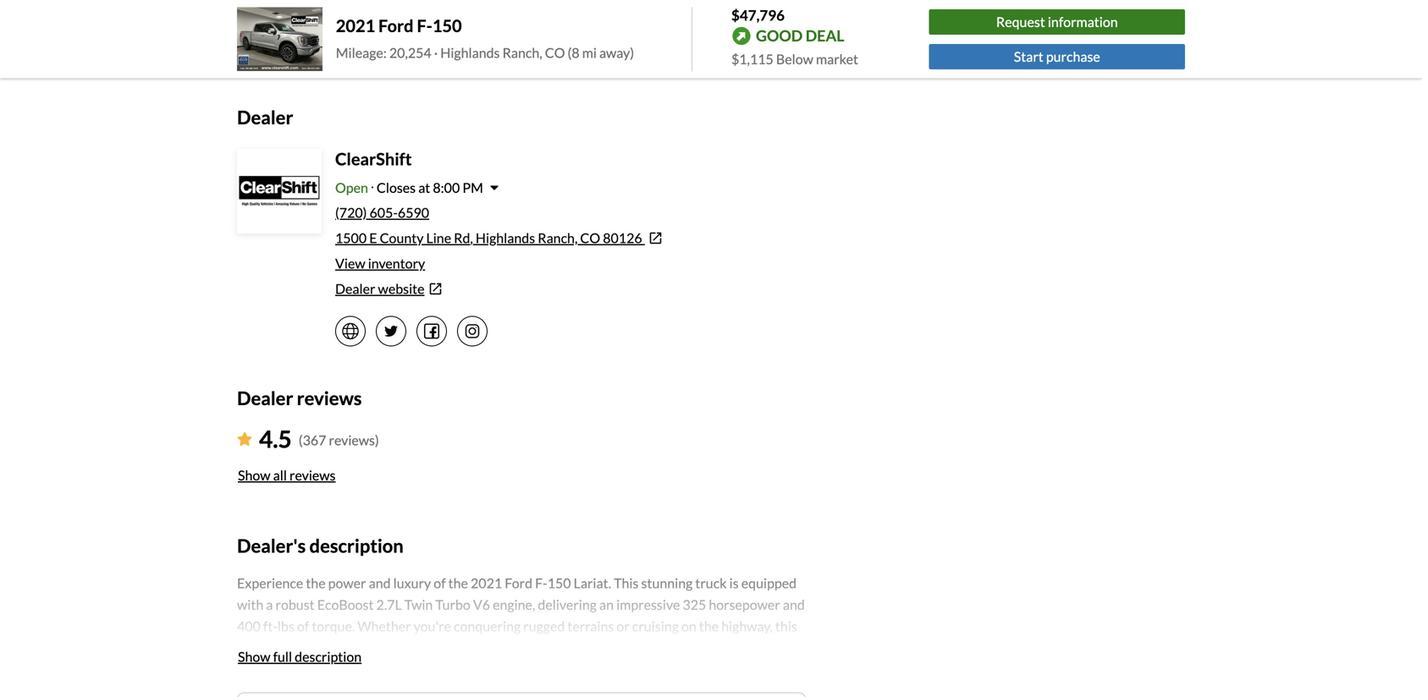 Task type: describe. For each thing, give the bounding box(es) containing it.
0 vertical spatial description
[[309, 535, 404, 557]]

ford
[[378, 16, 414, 36]]

,
[[470, 230, 473, 246]]

closes
[[377, 179, 416, 196]]

show for dealer
[[238, 467, 271, 484]]

a
[[587, 36, 592, 49]]

dealer's description
[[237, 535, 404, 557]]

only,
[[470, 36, 491, 49]]

dealer for dealer
[[237, 106, 293, 128]]

80126
[[603, 230, 642, 246]]

2021 ford f-150 mileage: 20,254 · highlands ranch, co (8 mi away)
[[336, 16, 634, 61]]

clearshift link
[[335, 149, 412, 169]]

reviews)
[[329, 432, 379, 449]]

good
[[756, 26, 803, 45]]

20,254
[[389, 44, 432, 61]]

represent
[[541, 36, 585, 49]]

good deal
[[756, 26, 845, 45]]

show for dealer's
[[238, 649, 271, 665]]

line
[[426, 230, 451, 246]]

pm
[[463, 179, 483, 196]]

payments
[[288, 36, 331, 49]]

1 vertical spatial ranch,
[[538, 230, 578, 246]]

clearshift image
[[239, 151, 320, 232]]

6590
[[398, 204, 429, 221]]

(720) 605-6590 link
[[335, 204, 429, 221]]

request information button
[[929, 9, 1185, 35]]

credit
[[730, 36, 756, 49]]

at
[[418, 179, 430, 196]]

deal
[[806, 26, 845, 45]]

show full description button
[[237, 639, 362, 676]]

co inside 2021 ford f-150 mileage: 20,254 · highlands ranch, co (8 mi away)
[[545, 44, 565, 61]]

$1,115
[[731, 51, 774, 67]]

dealer website
[[335, 281, 425, 297]]

dealer for dealer reviews
[[237, 387, 293, 409]]

2021 ford f-150 image
[[237, 7, 322, 71]]

highlands inside 2021 ford f-150 mileage: 20,254 · highlands ranch, co (8 mi away)
[[440, 44, 500, 61]]

f-
[[417, 16, 433, 36]]

not
[[524, 36, 539, 49]]

mi
[[582, 44, 597, 61]]

1500 e county line rd , highlands ranch, co 80126
[[335, 230, 642, 246]]

4.5
[[259, 425, 292, 453]]

star image
[[237, 433, 252, 446]]

purchase
[[1046, 48, 1100, 65]]

0 vertical spatial reviews
[[297, 387, 362, 409]]

guarantee
[[672, 36, 717, 49]]

purposes
[[427, 36, 468, 49]]

view inventory
[[335, 255, 425, 272]]

reviews inside button
[[290, 467, 336, 484]]

below
[[776, 51, 814, 67]]

for
[[350, 36, 363, 49]]

view
[[335, 255, 365, 272]]

605-
[[370, 204, 398, 221]]

open closes at 8:00 pm
[[335, 179, 483, 196]]



Task type: locate. For each thing, give the bounding box(es) containing it.
dealer website link
[[335, 279, 806, 299]]

1500
[[335, 230, 367, 246]]

are
[[333, 36, 348, 49]]

financing
[[594, 36, 634, 49]]

(8
[[568, 44, 580, 61]]

highlands
[[440, 44, 500, 61], [476, 230, 535, 246]]

dealer's
[[237, 535, 306, 557]]

all
[[273, 467, 287, 484]]

start purchase
[[1014, 48, 1100, 65]]

0 vertical spatial ranch,
[[503, 44, 542, 61]]

and
[[493, 36, 509, 49]]

request
[[996, 13, 1045, 30]]

seller.
[[237, 52, 263, 64]]

1 vertical spatial reviews
[[290, 467, 336, 484]]

dealer inside 'dealer website' link
[[335, 281, 375, 297]]

(720)
[[335, 204, 367, 221]]

start purchase button
[[929, 44, 1185, 69]]

$1,115 below market
[[731, 51, 858, 67]]

market
[[816, 51, 858, 67]]

2021
[[336, 16, 375, 36]]

full
[[273, 649, 292, 665]]

dealer
[[237, 106, 293, 128], [335, 281, 375, 297], [237, 387, 293, 409]]

1 show from the top
[[238, 467, 271, 484]]

0 vertical spatial show
[[238, 467, 271, 484]]

of
[[719, 36, 728, 49]]

away)
[[599, 44, 634, 61]]

·
[[434, 44, 438, 61]]

inventory
[[368, 255, 425, 272]]

0 vertical spatial dealer
[[237, 106, 293, 128]]

request information
[[996, 13, 1118, 30]]

1 vertical spatial co
[[580, 230, 600, 246]]

reviews up 4.5 (367 reviews)
[[297, 387, 362, 409]]

0 vertical spatial highlands
[[440, 44, 500, 61]]

caret down image
[[490, 181, 499, 194]]

(720) 605-6590
[[335, 204, 429, 221]]

0 vertical spatial co
[[545, 44, 565, 61]]

highlands right ,
[[476, 230, 535, 246]]

co left the (8 in the top of the page
[[545, 44, 565, 61]]

from
[[758, 36, 780, 49]]

1 vertical spatial description
[[295, 649, 362, 665]]

rd
[[454, 230, 470, 246]]

highlands right ·
[[440, 44, 500, 61]]

1 vertical spatial show
[[238, 649, 271, 665]]

dealer for dealer website
[[335, 281, 375, 297]]

ranch,
[[503, 44, 542, 61], [538, 230, 578, 246]]

dealer down 'seller.'
[[237, 106, 293, 128]]

start
[[1014, 48, 1044, 65]]

4.5 (367 reviews)
[[259, 425, 379, 453]]

show left the full
[[238, 649, 271, 665]]

show
[[238, 467, 271, 484], [238, 649, 271, 665]]

open
[[335, 179, 368, 196]]

dealer down view
[[335, 281, 375, 297]]

the
[[782, 36, 797, 49]]

1 vertical spatial highlands
[[476, 230, 535, 246]]

co
[[545, 44, 565, 61], [580, 230, 600, 246]]

website
[[378, 281, 425, 297]]

dealer up 4.5
[[237, 387, 293, 409]]

show full description
[[238, 649, 362, 665]]

view inventory link
[[335, 255, 425, 272]]

mileage:
[[336, 44, 387, 61]]

co left the 80126
[[580, 230, 600, 246]]

offer
[[636, 36, 658, 49]]

show all reviews
[[238, 467, 336, 484]]

county
[[380, 230, 424, 246]]

150
[[433, 16, 462, 36]]

0 horizontal spatial co
[[545, 44, 565, 61]]

*estimated
[[237, 36, 286, 49]]

reviews
[[297, 387, 362, 409], [290, 467, 336, 484]]

reviews right all
[[290, 467, 336, 484]]

informational
[[365, 36, 425, 49]]

show all reviews button
[[237, 457, 337, 494]]

1 horizontal spatial co
[[580, 230, 600, 246]]

dealer reviews
[[237, 387, 362, 409]]

1 vertical spatial dealer
[[335, 281, 375, 297]]

show left all
[[238, 467, 271, 484]]

2 show from the top
[[238, 649, 271, 665]]

do
[[511, 36, 522, 49]]

2 vertical spatial dealer
[[237, 387, 293, 409]]

clearshift
[[335, 149, 412, 169]]

ranch, inside 2021 ford f-150 mileage: 20,254 · highlands ranch, co (8 mi away)
[[503, 44, 542, 61]]

8:00
[[433, 179, 460, 196]]

description
[[309, 535, 404, 557], [295, 649, 362, 665]]

$47,796
[[731, 6, 785, 24]]

(367
[[299, 432, 326, 449]]

e
[[369, 230, 377, 246]]

information
[[1048, 13, 1118, 30]]

description inside button
[[295, 649, 362, 665]]

or
[[660, 36, 670, 49]]

*estimated payments are for informational purposes only, and do not represent a financing offer or guarantee of credit from the seller.
[[237, 36, 797, 64]]



Task type: vqa. For each thing, say whether or not it's contained in the screenshot.
The And to the bottom
no



